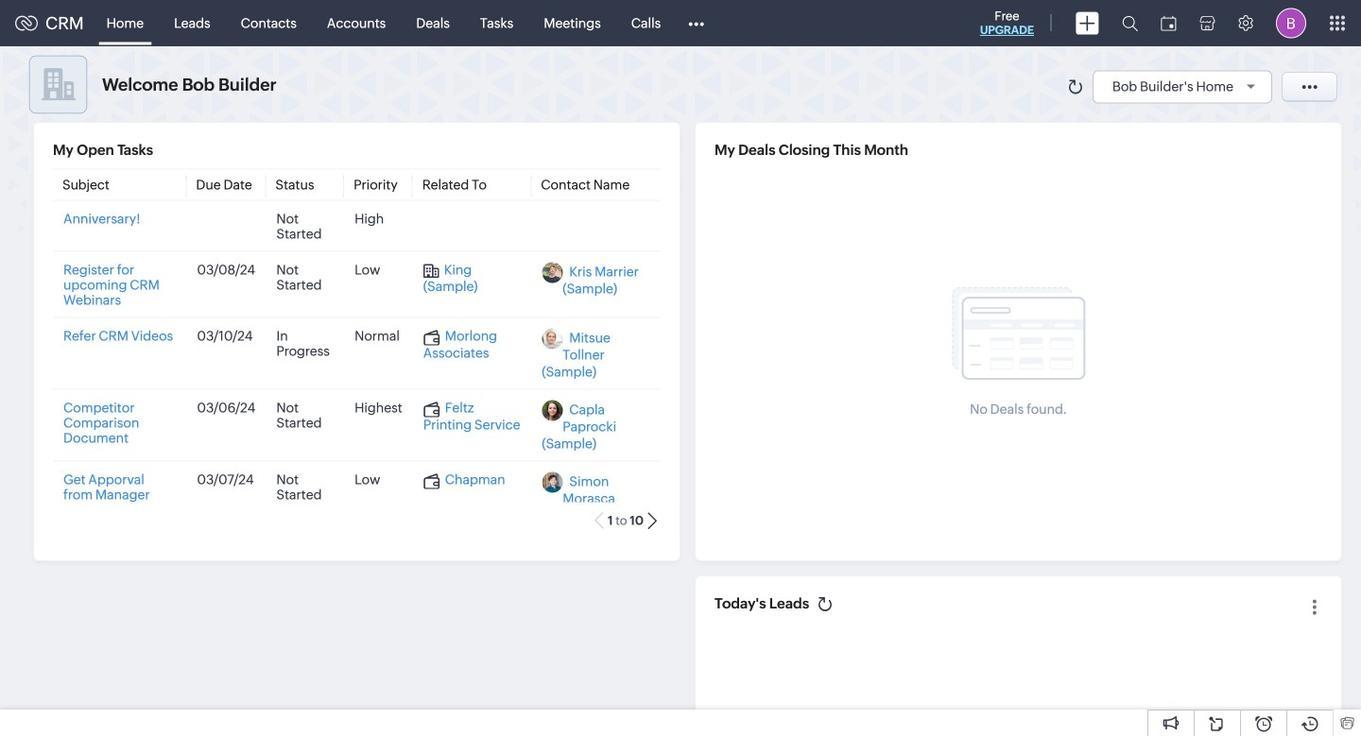Task type: describe. For each thing, give the bounding box(es) containing it.
create menu image
[[1076, 12, 1100, 35]]

Other Modules field
[[676, 8, 717, 38]]

create menu element
[[1065, 0, 1111, 46]]

calendar image
[[1161, 16, 1177, 31]]



Task type: vqa. For each thing, say whether or not it's contained in the screenshot.
Profile element at the right of the page
yes



Task type: locate. For each thing, give the bounding box(es) containing it.
profile image
[[1276, 8, 1307, 38]]

search image
[[1122, 15, 1138, 31]]

search element
[[1111, 0, 1150, 46]]

profile element
[[1265, 0, 1318, 46]]

logo image
[[15, 16, 38, 31]]



